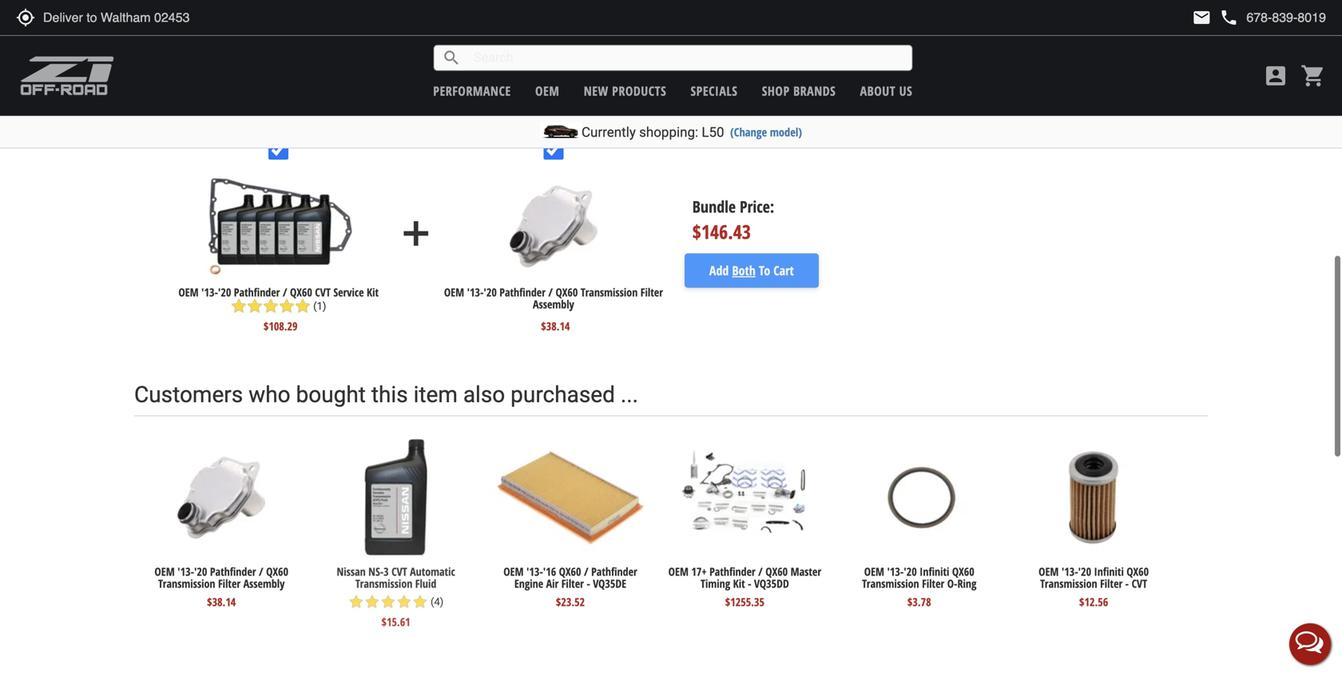 Task type: locate. For each thing, give the bounding box(es) containing it.
who
[[249, 382, 291, 408]]

'13- for oem '13-'20 infiniti qx60 transmission filter o-ring
[[887, 564, 904, 580]]

1 infiniti from the left
[[920, 564, 950, 580]]

kit inside oem 17+ pathfinder / qx60 master timing kit - vq35dd $1255.35
[[733, 577, 745, 592]]

infiniti inside oem '13-'20 infiniti qx60 transmission filter - cvt $12.56
[[1094, 564, 1124, 580]]

mail
[[1192, 8, 1212, 27]]

shop brands link
[[762, 82, 836, 99]]

$38.14
[[541, 319, 570, 334], [207, 595, 236, 610]]

oem '13-'20 pathfinder / qx60 transmission filter assembly $38.14
[[444, 285, 663, 334], [155, 564, 288, 610]]

cvt inside 'oem '13-'20 pathfinder / qx60 cvt service kit star star star star star (1) $108.29'
[[315, 285, 331, 300]]

about us
[[860, 82, 913, 99]]

oem inside oem '13-'20 infiniti qx60 transmission filter - cvt $12.56
[[1039, 564, 1059, 580]]

0 vertical spatial oem '13-'20 pathfinder / qx60 transmission filter assembly $38.14
[[444, 285, 663, 334]]

transmission inside oem '13-'20 infiniti qx60 transmission filter o-ring $3.78
[[862, 577, 919, 592]]

performance link
[[433, 82, 511, 99]]

0 horizontal spatial cvt
[[315, 285, 331, 300]]

products
[[612, 82, 667, 99]]

oem '13-'20 infiniti qx60 transmission filter - cvt $12.56
[[1039, 564, 1149, 610]]

0 horizontal spatial oem '13-'20 pathfinder / qx60 transmission filter assembly $38.14
[[155, 564, 288, 610]]

infiniti up $12.56
[[1094, 564, 1124, 580]]

account_box
[[1263, 63, 1289, 89]]

0 vertical spatial $38.14
[[541, 319, 570, 334]]

cart
[[774, 262, 794, 279]]

1 horizontal spatial infiniti
[[1094, 564, 1124, 580]]

kit up $1255.35
[[733, 577, 745, 592]]

2 infiniti from the left
[[1094, 564, 1124, 580]]

add both to cart
[[710, 262, 794, 279]]

'13- inside oem '13-'20 infiniti qx60 transmission filter o-ring $3.78
[[887, 564, 904, 580]]

2 horizontal spatial cvt
[[1132, 577, 1148, 592]]

1 vertical spatial assembly
[[243, 577, 285, 592]]

infiniti up the $3.78
[[920, 564, 950, 580]]

assembly
[[533, 297, 574, 312], [243, 577, 285, 592]]

pathfinder inside oem 17+ pathfinder / qx60 master timing kit - vq35dd $1255.35
[[710, 564, 756, 580]]

customers
[[134, 382, 243, 408]]

2 horizontal spatial -
[[1126, 577, 1129, 592]]

ring
[[958, 577, 977, 592]]

engine
[[514, 577, 544, 592]]

bundle
[[693, 196, 736, 218]]

transmission for $12.56
[[1040, 577, 1098, 592]]

nissan
[[337, 564, 366, 580]]

kit right the service
[[367, 285, 379, 300]]

0 horizontal spatial infiniti
[[920, 564, 950, 580]]

'20 inside oem '13-'20 infiniti qx60 transmission filter - cvt $12.56
[[1078, 564, 1092, 580]]

1 horizontal spatial -
[[748, 577, 752, 592]]

$1255.35
[[725, 595, 765, 610]]

'20 inside oem '13-'20 infiniti qx60 transmission filter o-ring $3.78
[[904, 564, 917, 580]]

0 horizontal spatial -
[[587, 577, 590, 592]]

master
[[791, 564, 821, 580]]

None checkbox
[[269, 140, 289, 160]]

cvt inside 'nissan ns-3 cvt automatic transmission fluid star star star star star (4) $15.61'
[[392, 564, 407, 580]]

about us link
[[860, 82, 913, 99]]

about
[[860, 82, 896, 99]]

infiniti for o-
[[920, 564, 950, 580]]

phone link
[[1220, 8, 1326, 27]]

filter inside oem '13-'20 infiniti qx60 transmission filter o-ring $3.78
[[922, 577, 945, 592]]

1 vertical spatial $38.14
[[207, 595, 236, 610]]

2 - from the left
[[748, 577, 752, 592]]

1 horizontal spatial kit
[[733, 577, 745, 592]]

star
[[231, 299, 247, 315], [247, 299, 263, 315], [263, 299, 279, 315], [279, 299, 295, 315], [295, 299, 311, 315], [348, 595, 364, 611], [364, 595, 380, 611], [380, 595, 396, 611], [396, 595, 412, 611], [412, 595, 428, 611]]

new products
[[584, 82, 667, 99]]

o-
[[947, 577, 958, 592]]

cvt
[[315, 285, 331, 300], [392, 564, 407, 580], [1132, 577, 1148, 592]]

1 horizontal spatial cvt
[[392, 564, 407, 580]]

$108.29
[[264, 319, 298, 334]]

'20 for oem '13-'20 infiniti qx60 transmission filter o-ring
[[904, 564, 917, 580]]

mail phone
[[1192, 8, 1239, 27]]

'13- inside oem '13-'20 infiniti qx60 transmission filter - cvt $12.56
[[1062, 564, 1078, 580]]

oem
[[535, 82, 560, 99], [178, 285, 199, 300], [444, 285, 464, 300], [155, 564, 175, 580], [504, 564, 524, 580], [669, 564, 689, 580], [864, 564, 885, 580], [1039, 564, 1059, 580]]

3 - from the left
[[1126, 577, 1129, 592]]

(1)
[[313, 301, 326, 313]]

(change
[[730, 124, 767, 140]]

brands
[[794, 82, 836, 99]]

cvt inside oem '13-'20 infiniti qx60 transmission filter - cvt $12.56
[[1132, 577, 1148, 592]]

kit
[[367, 285, 379, 300], [733, 577, 745, 592]]

(change model) link
[[730, 124, 802, 140]]

0 vertical spatial assembly
[[533, 297, 574, 312]]

price:
[[740, 196, 774, 218]]

add
[[710, 262, 729, 279]]

0 vertical spatial kit
[[367, 285, 379, 300]]

$146.43
[[693, 219, 751, 245]]

infiniti inside oem '13-'20 infiniti qx60 transmission filter o-ring $3.78
[[920, 564, 950, 580]]

also
[[463, 382, 505, 408]]

transmission
[[581, 285, 638, 300], [158, 577, 215, 592], [355, 577, 413, 592], [862, 577, 919, 592], [1040, 577, 1098, 592]]

/
[[283, 285, 287, 300], [548, 285, 553, 300], [259, 564, 263, 580], [584, 564, 589, 580], [758, 564, 763, 580]]

(4)
[[431, 597, 444, 609]]

vq35de
[[593, 577, 627, 592]]

17+
[[691, 564, 707, 580]]

my_location
[[16, 8, 35, 27]]

1 - from the left
[[587, 577, 590, 592]]

qx60
[[290, 285, 312, 300], [556, 285, 578, 300], [266, 564, 288, 580], [559, 564, 581, 580], [766, 564, 788, 580], [952, 564, 975, 580], [1127, 564, 1149, 580]]

oem inside oem '13-'20 infiniti qx60 transmission filter o-ring $3.78
[[864, 564, 885, 580]]

1 horizontal spatial $38.14
[[541, 319, 570, 334]]

specials link
[[691, 82, 738, 99]]

oem link
[[535, 82, 560, 99]]

- inside oem '13-'20 infiniti qx60 transmission filter - cvt $12.56
[[1126, 577, 1129, 592]]

0 horizontal spatial $38.14
[[207, 595, 236, 610]]

shop
[[762, 82, 790, 99]]

None checkbox
[[544, 140, 564, 160]]

'13- inside oem '13-'16 qx60 / pathfinder engine air filter - vq35de $23.52
[[527, 564, 543, 580]]

1 vertical spatial kit
[[733, 577, 745, 592]]

customers who bought this item also purchased ...
[[134, 382, 638, 408]]

transmission for star
[[355, 577, 413, 592]]

'20
[[218, 285, 231, 300], [484, 285, 497, 300], [194, 564, 207, 580], [904, 564, 917, 580], [1078, 564, 1092, 580]]

$23.52
[[556, 595, 585, 610]]

qx60 inside oem 17+ pathfinder / qx60 master timing kit - vq35dd $1255.35
[[766, 564, 788, 580]]

transmission inside 'nissan ns-3 cvt automatic transmission fluid star star star star star (4) $15.61'
[[355, 577, 413, 592]]

oem '13-'20 infiniti qx60 transmission filter o-ring $3.78
[[862, 564, 977, 610]]

qx60 inside 'oem '13-'20 pathfinder / qx60 cvt service kit star star star star star (1) $108.29'
[[290, 285, 312, 300]]

0 horizontal spatial kit
[[367, 285, 379, 300]]

qx60 inside oem '13-'20 infiniti qx60 transmission filter o-ring $3.78
[[952, 564, 975, 580]]

currently
[[582, 124, 636, 140]]

1 horizontal spatial assembly
[[533, 297, 574, 312]]

-
[[587, 577, 590, 592], [748, 577, 752, 592], [1126, 577, 1129, 592]]

$15.61
[[382, 615, 410, 630]]

pathfinder
[[234, 285, 280, 300], [500, 285, 546, 300], [210, 564, 256, 580], [591, 564, 637, 580], [710, 564, 756, 580]]

infiniti
[[920, 564, 950, 580], [1094, 564, 1124, 580]]

shop brands
[[762, 82, 836, 99]]

'20 for oem '13-'20 infiniti qx60 transmission filter - cvt
[[1078, 564, 1092, 580]]

1 vertical spatial oem '13-'20 pathfinder / qx60 transmission filter assembly $38.14
[[155, 564, 288, 610]]

1 horizontal spatial oem '13-'20 pathfinder / qx60 transmission filter assembly $38.14
[[444, 285, 663, 334]]

oem inside 'oem '13-'20 pathfinder / qx60 cvt service kit star star star star star (1) $108.29'
[[178, 285, 199, 300]]

oem 17+ pathfinder / qx60 master timing kit - vq35dd $1255.35
[[669, 564, 821, 610]]

'13- for oem '13-'20 pathfinder / qx60 transmission filter assembly
[[178, 564, 194, 580]]

transmission inside oem '13-'20 infiniti qx60 transmission filter - cvt $12.56
[[1040, 577, 1098, 592]]

filter
[[641, 285, 663, 300], [218, 577, 241, 592], [562, 577, 584, 592], [922, 577, 945, 592], [1100, 577, 1123, 592]]

'13-
[[201, 285, 218, 300], [467, 285, 484, 300], [178, 564, 194, 580], [527, 564, 543, 580], [887, 564, 904, 580], [1062, 564, 1078, 580]]

nissan ns-3 cvt automatic transmission fluid star star star star star (4) $15.61
[[337, 564, 455, 630]]

qx60 inside oem '13-'20 infiniti qx60 transmission filter - cvt $12.56
[[1127, 564, 1149, 580]]



Task type: describe. For each thing, give the bounding box(es) containing it.
vq35dd
[[754, 577, 789, 592]]

$3.78
[[908, 595, 931, 610]]

...
[[621, 382, 638, 408]]

us
[[899, 82, 913, 99]]

oem '13-'20 pathfinder / qx60 cvt service kit star star star star star (1) $108.29
[[178, 285, 379, 334]]

'20 inside 'oem '13-'20 pathfinder / qx60 cvt service kit star star star star star (1) $108.29'
[[218, 285, 231, 300]]

0 horizontal spatial assembly
[[243, 577, 285, 592]]

filter inside oem '13-'16 qx60 / pathfinder engine air filter - vq35de $23.52
[[562, 577, 584, 592]]

to
[[759, 262, 770, 279]]

new
[[584, 82, 609, 99]]

item
[[414, 382, 458, 408]]

automatic
[[410, 564, 455, 580]]

specials
[[691, 82, 738, 99]]

oem '13-'16 qx60 / pathfinder engine air filter - vq35de $23.52
[[504, 564, 637, 610]]

- inside oem '13-'16 qx60 / pathfinder engine air filter - vq35de $23.52
[[587, 577, 590, 592]]

transmission for $3.78
[[862, 577, 919, 592]]

timing
[[701, 577, 730, 592]]

'13- for oem '13-'20 infiniti qx60 transmission filter - cvt
[[1062, 564, 1078, 580]]

ns-
[[369, 564, 384, 580]]

currently shopping: l50 (change model)
[[582, 124, 802, 140]]

add
[[396, 214, 436, 254]]

3
[[384, 564, 389, 580]]

model)
[[770, 124, 802, 140]]

oem inside oem 17+ pathfinder / qx60 master timing kit - vq35dd $1255.35
[[669, 564, 689, 580]]

'13- for oem '13-'16 qx60 / pathfinder engine air filter - vq35de
[[527, 564, 543, 580]]

kit inside 'oem '13-'20 pathfinder / qx60 cvt service kit star star star star star (1) $108.29'
[[367, 285, 379, 300]]

/ inside 'oem '13-'20 pathfinder / qx60 cvt service kit star star star star star (1) $108.29'
[[283, 285, 287, 300]]

pathfinder inside 'oem '13-'20 pathfinder / qx60 cvt service kit star star star star star (1) $108.29'
[[234, 285, 280, 300]]

search
[[442, 48, 461, 68]]

service
[[333, 285, 364, 300]]

new products link
[[584, 82, 667, 99]]

fluid
[[415, 577, 437, 592]]

/ inside oem 17+ pathfinder / qx60 master timing kit - vq35dd $1255.35
[[758, 564, 763, 580]]

oem inside oem '13-'16 qx60 / pathfinder engine air filter - vq35de $23.52
[[504, 564, 524, 580]]

infiniti for -
[[1094, 564, 1124, 580]]

shopping_cart link
[[1297, 63, 1326, 89]]

bought
[[296, 382, 366, 408]]

- inside oem 17+ pathfinder / qx60 master timing kit - vq35dd $1255.35
[[748, 577, 752, 592]]

/ inside oem '13-'16 qx60 / pathfinder engine air filter - vq35de $23.52
[[584, 564, 589, 580]]

'20 for oem '13-'20 pathfinder / qx60 transmission filter assembly
[[194, 564, 207, 580]]

air
[[546, 577, 559, 592]]

qx60 inside oem '13-'16 qx60 / pathfinder engine air filter - vq35de $23.52
[[559, 564, 581, 580]]

mail link
[[1192, 8, 1212, 27]]

purchased
[[511, 382, 615, 408]]

account_box link
[[1259, 63, 1293, 89]]

z1 motorsports logo image
[[20, 56, 115, 96]]

both
[[732, 262, 756, 279]]

$12.56
[[1080, 595, 1108, 610]]

performance
[[433, 82, 511, 99]]

bundle price: $146.43
[[693, 196, 774, 245]]

shopping:
[[639, 124, 699, 140]]

phone
[[1220, 8, 1239, 27]]

'16
[[543, 564, 556, 580]]

pathfinder inside oem '13-'16 qx60 / pathfinder engine air filter - vq35de $23.52
[[591, 564, 637, 580]]

Search search field
[[461, 46, 912, 70]]

this
[[371, 382, 408, 408]]

'13- inside 'oem '13-'20 pathfinder / qx60 cvt service kit star star star star star (1) $108.29'
[[201, 285, 218, 300]]

l50
[[702, 124, 724, 140]]

shopping_cart
[[1301, 63, 1326, 89]]

filter inside oem '13-'20 infiniti qx60 transmission filter - cvt $12.56
[[1100, 577, 1123, 592]]



Task type: vqa. For each thing, say whether or not it's contained in the screenshot.


